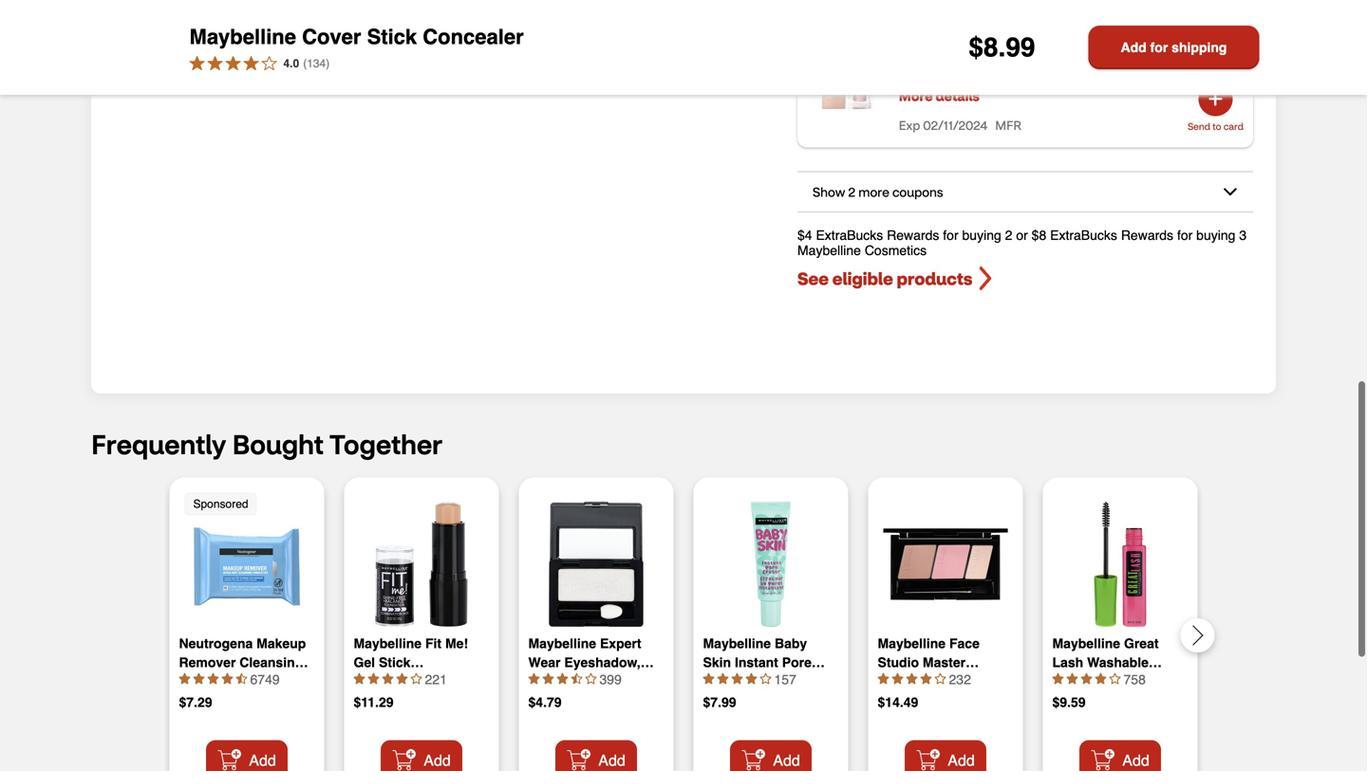 Task type: describe. For each thing, give the bounding box(es) containing it.
157
[[774, 673, 797, 688]]

3
[[1239, 228, 1247, 243]]

add for $7.99
[[773, 753, 800, 770]]

see eligible products
[[798, 268, 973, 290]]

add for $14.49
[[948, 753, 975, 770]]

4.0
[[283, 57, 299, 70]]

coupons
[[893, 184, 943, 200]]

232
[[949, 673, 971, 688]]

send to card
[[1188, 120, 1244, 133]]

2 inside $4 extrabucks rewards for buying 2 or $8 extrabucks rewards for buying 3 maybelline cosmetics
[[1005, 228, 1013, 243]]

1 add button from the left
[[206, 741, 288, 772]]

6749
[[250, 673, 280, 688]]

2 rewards from the left
[[1121, 228, 1174, 243]]

star outline image for 758
[[1110, 674, 1121, 685]]

15 star filled image from the left
[[1081, 674, 1092, 685]]

show
[[813, 184, 846, 200]]

1 buying from the left
[[962, 228, 1002, 243]]

exp 02/11/2024 mfr
[[899, 117, 1022, 134]]

02/11/2024
[[923, 117, 988, 134]]

$3.00 off maybelline new york one (1) maybelline new york product more details
[[899, 11, 1161, 105]]

$8
[[1032, 228, 1047, 243]]

for inside button
[[1150, 40, 1168, 55]]

card
[[1224, 120, 1244, 133]]

5 star filled image from the left
[[368, 674, 379, 685]]

221
[[425, 673, 447, 688]]

4.0 ( 134 )
[[283, 57, 330, 70]]

6 star filled image from the left
[[382, 674, 394, 685]]

7 star filled image from the left
[[906, 674, 918, 685]]

add for $11.29
[[424, 753, 451, 770]]

2 horizontal spatial for
[[1177, 228, 1193, 243]]

show 2 more coupons button
[[798, 172, 1253, 212]]

1 star filled image from the left
[[179, 674, 190, 685]]

see
[[798, 268, 829, 290]]

)
[[326, 57, 330, 70]]

8 star filled image from the left
[[703, 674, 715, 685]]

134
[[307, 57, 326, 70]]

star outline image for 232
[[935, 674, 946, 685]]

frequently bought together
[[91, 427, 443, 462]]

add button for $7.99
[[730, 741, 812, 772]]

$14.49
[[878, 696, 919, 711]]

$4
[[798, 228, 812, 243]]

10 star filled image from the left
[[732, 674, 743, 685]]

maybelline inside $4 extrabucks rewards for buying 2 or $8 extrabucks rewards for buying 3 maybelline cosmetics
[[798, 243, 861, 258]]

exp
[[899, 117, 920, 134]]

$11.29
[[354, 696, 394, 711]]

add for $4.79
[[598, 753, 626, 770]]

sponsored
[[193, 498, 248, 511]]

shipping
[[1172, 40, 1227, 55]]

add button for $9.59
[[1080, 741, 1161, 772]]

(1)
[[934, 59, 951, 79]]

add button for $4.79
[[555, 741, 637, 772]]

7 star filled image from the left
[[528, 674, 540, 685]]

more
[[859, 184, 890, 200]]

more details button
[[899, 87, 980, 105]]

add for shipping
[[1121, 40, 1227, 55]]

mfr
[[995, 117, 1022, 134]]

0 horizontal spatial for
[[943, 228, 959, 243]]

star half image
[[236, 674, 247, 685]]

9 star filled image from the left
[[717, 674, 729, 685]]

or
[[1016, 228, 1028, 243]]

price $8.99. element
[[969, 32, 1035, 63]]

13 star filled image from the left
[[1053, 674, 1064, 685]]

star half image
[[571, 674, 583, 685]]

$8.99
[[969, 32, 1035, 63]]

maybelline up 4.0
[[189, 24, 296, 49]]

16 star filled image from the left
[[1095, 674, 1107, 685]]

maybelline up (1)
[[899, 37, 980, 57]]

maybelline up details
[[954, 59, 1030, 79]]



Task type: locate. For each thing, give the bounding box(es) containing it.
5 star filled image from the left
[[746, 674, 757, 685]]

add down 399
[[598, 753, 626, 770]]

buying left 3
[[1197, 228, 1236, 243]]

$9.59
[[1053, 696, 1086, 711]]

add inside add for shipping button
[[1121, 40, 1147, 55]]

3 star outline image from the left
[[935, 674, 946, 685]]

extrabucks
[[816, 228, 883, 243], [1050, 228, 1118, 243]]

11 star filled image from the left
[[892, 674, 903, 685]]

1 star outline image from the left
[[585, 674, 597, 685]]

star outline image left 758
[[1110, 674, 1121, 685]]

for
[[1150, 40, 1168, 55], [943, 228, 959, 243], [1177, 228, 1193, 243]]

4 star filled image from the left
[[557, 674, 568, 685]]

eligible
[[833, 268, 893, 290]]

add down 6749
[[249, 753, 276, 770]]

$7.99
[[703, 696, 736, 711]]

1 horizontal spatial for
[[1150, 40, 1168, 55]]

add
[[1121, 40, 1147, 55], [249, 753, 276, 770], [424, 753, 451, 770], [598, 753, 626, 770], [773, 753, 800, 770], [948, 753, 975, 770], [1123, 753, 1150, 770]]

products
[[897, 268, 973, 290]]

star outline image
[[585, 674, 597, 685], [1110, 674, 1121, 685]]

399
[[600, 673, 622, 688]]

star outline image left '232'
[[935, 674, 946, 685]]

add button down $11.29
[[381, 741, 463, 772]]

4 star filled image from the left
[[354, 674, 365, 685]]

6 add button from the left
[[1080, 741, 1161, 772]]

0 horizontal spatial 2
[[848, 184, 856, 200]]

add button down the '$14.49'
[[905, 741, 987, 772]]

758
[[1124, 673, 1146, 688]]

1 horizontal spatial 2
[[1005, 228, 1013, 243]]

extrabucks right $4
[[816, 228, 883, 243]]

for up product
[[1150, 40, 1168, 55]]

new
[[983, 37, 1017, 57], [1034, 59, 1066, 79]]

1 horizontal spatial star outline image
[[760, 674, 772, 685]]

buying
[[962, 228, 1002, 243], [1197, 228, 1236, 243]]

send to card button
[[1188, 82, 1244, 133]]

add down 157
[[773, 753, 800, 770]]

1 rewards from the left
[[887, 228, 939, 243]]

frequently
[[91, 427, 226, 462]]

maybelline up see
[[798, 243, 861, 258]]

star outline image for 157
[[760, 674, 772, 685]]

together
[[329, 427, 443, 462]]

1 star filled image from the left
[[207, 674, 219, 685]]

$7.29
[[179, 696, 212, 711]]

1 horizontal spatial york
[[1070, 59, 1101, 79]]

0 horizontal spatial rewards
[[887, 228, 939, 243]]

2 extrabucks from the left
[[1050, 228, 1118, 243]]

star filled image
[[179, 674, 190, 685], [193, 674, 205, 685], [222, 674, 233, 685], [354, 674, 365, 685], [368, 674, 379, 685], [382, 674, 394, 685], [528, 674, 540, 685], [703, 674, 715, 685], [717, 674, 729, 685], [732, 674, 743, 685], [892, 674, 903, 685], [921, 674, 932, 685], [1053, 674, 1064, 685], [1067, 674, 1078, 685], [1081, 674, 1092, 685], [1095, 674, 1107, 685]]

off
[[962, 11, 990, 39]]

2 left or
[[1005, 228, 1013, 243]]

(
[[303, 57, 307, 70]]

frequently bought together element
[[91, 427, 1367, 772]]

1 vertical spatial new
[[1034, 59, 1066, 79]]

york left product
[[1070, 59, 1101, 79]]

star outline image left 157
[[760, 674, 772, 685]]

york
[[1021, 37, 1055, 57], [1070, 59, 1101, 79]]

4 add button from the left
[[730, 741, 812, 772]]

2 star filled image from the left
[[396, 674, 408, 685]]

for left 3
[[1177, 228, 1193, 243]]

send
[[1188, 120, 1211, 133]]

add button down $7.29
[[206, 741, 288, 772]]

rewards
[[887, 228, 939, 243], [1121, 228, 1174, 243]]

0 vertical spatial york
[[1021, 37, 1055, 57]]

more
[[899, 87, 933, 105]]

star outline image left the 221
[[411, 674, 422, 685]]

cosmetics
[[865, 243, 927, 258]]

show 2 more coupons
[[813, 184, 943, 200]]

2 buying from the left
[[1197, 228, 1236, 243]]

add up product
[[1121, 40, 1147, 55]]

add button
[[206, 741, 288, 772], [381, 741, 463, 772], [555, 741, 637, 772], [730, 741, 812, 772], [905, 741, 987, 772], [1080, 741, 1161, 772]]

one
[[899, 59, 931, 79]]

add button down $7.99
[[730, 741, 812, 772]]

5 add button from the left
[[905, 741, 987, 772]]

3 star filled image from the left
[[543, 674, 554, 685]]

product
[[1104, 59, 1161, 79]]

star filled image
[[207, 674, 219, 685], [396, 674, 408, 685], [543, 674, 554, 685], [557, 674, 568, 685], [746, 674, 757, 685], [878, 674, 889, 685], [906, 674, 918, 685]]

add down '232'
[[948, 753, 975, 770]]

1 extrabucks from the left
[[816, 228, 883, 243]]

0 horizontal spatial buying
[[962, 228, 1002, 243]]

cover
[[302, 24, 361, 49]]

1 horizontal spatial rewards
[[1121, 228, 1174, 243]]

3 star filled image from the left
[[222, 674, 233, 685]]

0 vertical spatial new
[[983, 37, 1017, 57]]

2 horizontal spatial star outline image
[[935, 674, 946, 685]]

0 horizontal spatial york
[[1021, 37, 1055, 57]]

concealer
[[423, 24, 524, 49]]

extrabucks right $8
[[1050, 228, 1118, 243]]

stick
[[367, 24, 417, 49]]

1 star outline image from the left
[[411, 674, 422, 685]]

$4.79
[[528, 696, 562, 711]]

2 add button from the left
[[381, 741, 463, 772]]

add button down "$9.59"
[[1080, 741, 1161, 772]]

add down 758
[[1123, 753, 1150, 770]]

2 inside button
[[848, 184, 856, 200]]

add button down "$4.79"
[[555, 741, 637, 772]]

add for $9.59
[[1123, 753, 1150, 770]]

star outline image right star half image
[[585, 674, 597, 685]]

maybelline
[[189, 24, 296, 49], [899, 37, 980, 57], [954, 59, 1030, 79], [798, 243, 861, 258]]

details
[[936, 87, 980, 105]]

star outline image
[[411, 674, 422, 685], [760, 674, 772, 685], [935, 674, 946, 685]]

to
[[1213, 120, 1222, 133]]

1 horizontal spatial buying
[[1197, 228, 1236, 243]]

1 horizontal spatial new
[[1034, 59, 1066, 79]]

bought
[[232, 427, 324, 462]]

2 star outline image from the left
[[760, 674, 772, 685]]

12 star filled image from the left
[[921, 674, 932, 685]]

2 star filled image from the left
[[193, 674, 205, 685]]

$3.00
[[899, 11, 958, 39]]

0 horizontal spatial star outline image
[[585, 674, 597, 685]]

$4 extrabucks rewards for buying 2 or $8 extrabucks rewards for buying 3 maybelline cosmetics
[[798, 228, 1247, 258]]

2 left more at top
[[848, 184, 856, 200]]

2 star outline image from the left
[[1110, 674, 1121, 685]]

add button for $11.29
[[381, 741, 463, 772]]

0 horizontal spatial extrabucks
[[816, 228, 883, 243]]

0 horizontal spatial star outline image
[[411, 674, 422, 685]]

add down the 221
[[424, 753, 451, 770]]

1 vertical spatial york
[[1070, 59, 1101, 79]]

3 add button from the left
[[555, 741, 637, 772]]

0 horizontal spatial new
[[983, 37, 1017, 57]]

add button for $14.49
[[905, 741, 987, 772]]

star outline image for 399
[[585, 674, 597, 685]]

see eligible products link
[[798, 266, 1253, 292]]

buying left or
[[962, 228, 1002, 243]]

6 star filled image from the left
[[878, 674, 889, 685]]

for up products
[[943, 228, 959, 243]]

maybelline cover stick concealer
[[189, 24, 524, 49]]

star outline image for 221
[[411, 674, 422, 685]]

add for shipping button
[[1089, 26, 1260, 69]]

1 horizontal spatial star outline image
[[1110, 674, 1121, 685]]

york right off
[[1021, 37, 1055, 57]]

1 vertical spatial 2
[[1005, 228, 1013, 243]]

14 star filled image from the left
[[1067, 674, 1078, 685]]

2
[[848, 184, 856, 200], [1005, 228, 1013, 243]]

1 horizontal spatial extrabucks
[[1050, 228, 1118, 243]]

0 vertical spatial 2
[[848, 184, 856, 200]]



Task type: vqa. For each thing, say whether or not it's contained in the screenshot.


